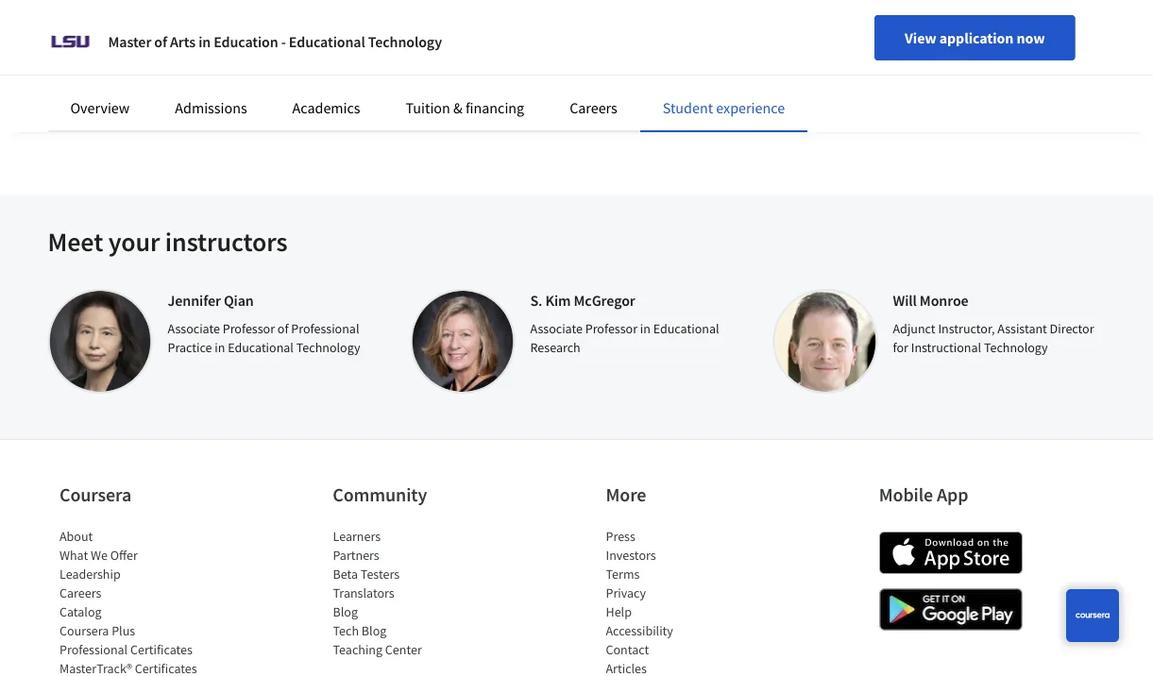 Task type: locate. For each thing, give the bounding box(es) containing it.
1 vertical spatial professional
[[60, 642, 128, 659]]

terms
[[606, 566, 640, 583]]

s. kim mcgregor
[[531, 291, 636, 310]]

partners link
[[333, 547, 379, 564]]

instructional
[[912, 339, 982, 356]]

translators
[[333, 585, 395, 602]]

0 horizontal spatial careers link
[[60, 585, 101, 602]]

2 to from the left
[[963, 26, 976, 45]]

0 horizontal spatial to
[[414, 26, 427, 45]]

assistant
[[998, 320, 1048, 337]]

blog up tech
[[333, 604, 358, 621]]

2 horizontal spatial technology
[[985, 339, 1049, 356]]

0 horizontal spatial careers
[[60, 585, 101, 602]]

1 horizontal spatial of
[[278, 320, 289, 337]]

students develop technology-enabled academic innovations to be used in various fields.
[[821, 4, 1092, 68]]

1 vertical spatial careers link
[[60, 585, 101, 602]]

beta
[[333, 566, 358, 583]]

family down 'a'
[[523, 72, 561, 91]]

instructors
[[165, 225, 288, 258]]

1 horizontal spatial list item
[[606, 660, 767, 677]]

list for coursera
[[60, 527, 220, 677]]

0 vertical spatial of
[[154, 32, 167, 51]]

education.
[[346, 49, 414, 68]]

1 vertical spatial blog
[[362, 623, 387, 640]]

1 vertical spatial coursera
[[60, 623, 109, 640]]

of inside associate professor of professional practice in educational technology
[[278, 320, 289, 337]]

associate up the practice
[[168, 320, 220, 337]]

1 list item from the left
[[60, 660, 220, 677]]

press investors terms privacy help accessibility contact
[[606, 528, 674, 659]]

associate up 'research'
[[531, 320, 583, 337]]

coursera down the catalog link
[[60, 623, 109, 640]]

tuition & financing
[[406, 98, 525, 117]]

students up and
[[277, 26, 334, 45]]

0 vertical spatial careers link
[[570, 98, 618, 117]]

educational for master of arts in education - educational technology
[[289, 32, 365, 51]]

0 horizontal spatial list item
[[60, 660, 220, 677]]

1 list from the left
[[60, 527, 220, 677]]

admissions link
[[175, 98, 247, 117]]

in
[[1031, 26, 1043, 45], [199, 32, 211, 51], [641, 320, 651, 337], [215, 339, 225, 356]]

to left be
[[963, 26, 976, 45]]

student
[[663, 98, 714, 117]]

family
[[277, 49, 316, 68], [523, 72, 561, 91]]

2 horizontal spatial list
[[606, 527, 767, 677]]

tech
[[333, 623, 359, 640]]

will monroe
[[894, 291, 969, 310]]

arts
[[170, 32, 196, 51]]

family up degree
[[277, 49, 316, 68]]

0 horizontal spatial of
[[154, 32, 167, 51]]

coursera inside about what we offer leadership careers catalog coursera plus professional certificates
[[60, 623, 109, 640]]

at
[[324, 72, 336, 91]]

will
[[894, 291, 917, 310]]

0 horizontal spatial professor
[[223, 320, 275, 337]]

0 vertical spatial family
[[277, 49, 316, 68]]

1 vertical spatial careers
[[60, 585, 101, 602]]

associate inside associate professor of professional practice in educational technology
[[168, 320, 220, 337]]

1 horizontal spatial family
[[523, 72, 561, 91]]

master
[[108, 32, 151, 51]]

0 horizontal spatial associate
[[168, 320, 220, 337]]

0 horizontal spatial students
[[277, 26, 334, 45]]

1 horizontal spatial technology
[[368, 32, 442, 51]]

coursera up about link
[[60, 483, 132, 507]]

1 vertical spatial educational
[[654, 320, 720, 337]]

we
[[91, 547, 108, 564]]

1 horizontal spatial professional
[[291, 320, 360, 337]]

list
[[60, 527, 220, 677], [333, 527, 494, 660], [606, 527, 767, 677]]

careers link
[[570, 98, 618, 117], [60, 585, 101, 602]]

1 associate from the left
[[168, 320, 220, 337]]

coursera
[[60, 483, 132, 507], [60, 623, 109, 640]]

academics
[[293, 98, 361, 117]]

catalog link
[[60, 604, 102, 621]]

a
[[533, 49, 541, 68]]

investors
[[606, 547, 656, 564]]

beta testers link
[[333, 566, 400, 583]]

careers up the catalog link
[[60, 585, 101, 602]]

careers link left student
[[570, 98, 618, 117]]

learners
[[333, 528, 381, 545]]

list item for more
[[606, 660, 767, 677]]

list containing learners
[[333, 527, 494, 660]]

0 horizontal spatial blog
[[333, 604, 358, 621]]

tech blog link
[[333, 623, 387, 640]]

students up while
[[417, 49, 473, 68]]

professor inside associate professor in educational research
[[586, 320, 638, 337]]

list item
[[60, 660, 220, 677], [606, 660, 767, 677]]

1 horizontal spatial to
[[963, 26, 976, 45]]

1 horizontal spatial list
[[333, 527, 494, 660]]

accessibility link
[[606, 623, 674, 640]]

now
[[1017, 28, 1046, 47]]

1 to from the left
[[414, 26, 427, 45]]

1 horizontal spatial careers
[[570, 98, 618, 117]]

0 vertical spatial students
[[821, 4, 878, 23]]

professional certificates link
[[60, 642, 193, 659]]

innovations
[[885, 26, 960, 45]]

professor down mcgregor
[[586, 320, 638, 337]]

learners link
[[333, 528, 381, 545]]

used
[[998, 26, 1028, 45]]

choose
[[430, 26, 475, 45]]

degree
[[277, 72, 321, 91]]

technology for associate professor of professional practice in educational technology
[[296, 339, 361, 356]]

associate inside associate professor in educational research
[[531, 320, 583, 337]]

2 vertical spatial students
[[417, 49, 473, 68]]

2 vertical spatial educational
[[228, 339, 294, 356]]

1 vertical spatial students
[[277, 26, 334, 45]]

0 vertical spatial professional
[[291, 320, 360, 337]]

own
[[372, 72, 399, 91]]

0 vertical spatial blog
[[333, 604, 358, 621]]

0 horizontal spatial list
[[60, 527, 220, 677]]

0 vertical spatial coursera
[[60, 483, 132, 507]]

0 horizontal spatial technology
[[296, 339, 361, 356]]

what we offer link
[[60, 547, 138, 564]]

research
[[531, 339, 581, 356]]

careers left student
[[570, 98, 618, 117]]

privacy link
[[606, 585, 646, 602]]

professor
[[223, 320, 275, 337], [586, 320, 638, 337]]

their
[[339, 72, 369, 91]]

list item down accessibility
[[606, 660, 767, 677]]

professor inside associate professor of professional practice in educational technology
[[223, 320, 275, 337]]

academics link
[[293, 98, 361, 117]]

blog
[[333, 604, 358, 621], [362, 623, 387, 640]]

professional inside about what we offer leadership careers catalog coursera plus professional certificates
[[60, 642, 128, 659]]

view
[[905, 28, 937, 47]]

professor for s. kim mcgregor
[[586, 320, 638, 337]]

educational for associate professor of professional practice in educational technology
[[228, 339, 294, 356]]

and
[[319, 49, 343, 68]]

careers link up the catalog link
[[60, 585, 101, 602]]

1 professor from the left
[[223, 320, 275, 337]]

earn
[[502, 49, 530, 68]]

be
[[979, 26, 995, 45]]

of
[[154, 32, 167, 51], [278, 320, 289, 337]]

2 professor from the left
[[586, 320, 638, 337]]

2 associate from the left
[[531, 320, 583, 337]]

students inside students develop technology-enabled academic innovations to be used in various fields.
[[821, 4, 878, 23]]

fields.
[[821, 49, 859, 68]]

meet your instructors
[[48, 225, 288, 258]]

list containing about
[[60, 527, 220, 677]]

adjunct instructor, assistant director for instructional technology
[[894, 320, 1095, 356]]

associate for jennifer
[[168, 320, 220, 337]]

0 vertical spatial educational
[[289, 32, 365, 51]]

list for more
[[606, 527, 767, 677]]

various
[[1046, 26, 1092, 45]]

0 horizontal spatial professional
[[60, 642, 128, 659]]

technology inside associate professor of professional practice in educational technology
[[296, 339, 361, 356]]

associate
[[168, 320, 220, 337], [531, 320, 583, 337]]

2 list from the left
[[333, 527, 494, 660]]

1 horizontal spatial associate
[[531, 320, 583, 337]]

1 coursera from the top
[[60, 483, 132, 507]]

s.
[[531, 291, 543, 310]]

students for students develop technology-enabled academic innovations to be used in various fields.
[[821, 4, 878, 23]]

list item down professional certificates link
[[60, 660, 220, 677]]

overview
[[70, 98, 130, 117]]

meet
[[48, 225, 103, 258]]

pace
[[402, 72, 432, 91]]

blog up teaching center link
[[362, 623, 387, 640]]

professor down qian
[[223, 320, 275, 337]]

1 horizontal spatial careers link
[[570, 98, 618, 117]]

professional
[[291, 320, 360, 337], [60, 642, 128, 659]]

1 horizontal spatial professor
[[586, 320, 638, 337]]

teaching center link
[[333, 642, 422, 659]]

1 vertical spatial of
[[278, 320, 289, 337]]

educational inside associate professor of professional practice in educational technology
[[228, 339, 294, 356]]

3 list from the left
[[606, 527, 767, 677]]

list containing press
[[606, 527, 767, 677]]

technology inside adjunct instructor, assistant director for instructional technology
[[985, 339, 1049, 356]]

can
[[476, 49, 499, 68]]

educational inside associate professor in educational research
[[654, 320, 720, 337]]

investors link
[[606, 547, 656, 564]]

2 list item from the left
[[606, 660, 767, 677]]

tuition
[[406, 98, 451, 117]]

list item for coursera
[[60, 660, 220, 677]]

leadership link
[[60, 566, 121, 583]]

students up academic
[[821, 4, 878, 23]]

educational
[[289, 32, 365, 51], [654, 320, 720, 337], [228, 339, 294, 356]]

master of arts in education - educational technology
[[108, 32, 442, 51]]

2 coursera from the top
[[60, 623, 109, 640]]

2 horizontal spatial students
[[821, 4, 878, 23]]

to right have
[[414, 26, 427, 45]]

while
[[435, 72, 469, 91]]

list for community
[[333, 527, 494, 660]]

-
[[281, 32, 286, 51]]

professional inside associate professor of professional practice in educational technology
[[291, 320, 360, 337]]



Task type: describe. For each thing, give the bounding box(es) containing it.
&
[[454, 98, 463, 117]]

in inside students develop technology-enabled academic innovations to be used in various fields.
[[1031, 26, 1043, 45]]

translators link
[[333, 585, 395, 602]]

jennifer qian
[[168, 291, 254, 310]]

teaching
[[333, 642, 383, 659]]

kim
[[546, 291, 571, 310]]

jennifer
[[168, 291, 221, 310]]

student experience
[[663, 98, 785, 117]]

testers
[[361, 566, 400, 583]]

in inside associate professor of professional practice in educational technology
[[215, 339, 225, 356]]

memories.
[[277, 95, 344, 113]]

accessibility
[[606, 623, 674, 640]]

monroe
[[920, 291, 969, 310]]

for
[[894, 339, 909, 356]]

blog link
[[333, 604, 358, 621]]

adjunct
[[894, 320, 936, 337]]

technology-
[[935, 4, 1011, 23]]

financing
[[466, 98, 525, 117]]

student experience link
[[663, 98, 785, 117]]

download on the app store image
[[880, 532, 1023, 575]]

technology for master of arts in education - educational technology
[[368, 32, 442, 51]]

director
[[1051, 320, 1095, 337]]

to inside students develop technology-enabled academic innovations to be used in various fields.
[[963, 26, 976, 45]]

about
[[60, 528, 93, 545]]

catalog
[[60, 604, 102, 621]]

careers inside about what we offer leadership careers catalog coursera plus professional certificates
[[60, 585, 101, 602]]

associate for s.
[[531, 320, 583, 337]]

plus
[[112, 623, 135, 640]]

in inside associate professor in educational research
[[641, 320, 651, 337]]

press
[[606, 528, 636, 545]]

offer
[[110, 547, 138, 564]]

0 vertical spatial careers
[[570, 98, 618, 117]]

between
[[478, 26, 533, 45]]

app
[[938, 483, 969, 507]]

making
[[472, 72, 520, 91]]

students do not have to choose between family and education. students can earn a degree at their own pace while making family memories.
[[277, 26, 561, 113]]

mcgregor
[[574, 291, 636, 310]]

coursera plus link
[[60, 623, 135, 640]]

have
[[381, 26, 411, 45]]

jennifer qian image
[[48, 289, 153, 394]]

terms link
[[606, 566, 640, 583]]

students for students do not have to choose between family and education. students can earn a degree at their own pace while making family memories.
[[277, 26, 334, 45]]

1 horizontal spatial students
[[417, 49, 473, 68]]

overview link
[[70, 98, 130, 117]]

what
[[60, 547, 88, 564]]

about link
[[60, 528, 93, 545]]

will monroe image
[[774, 289, 878, 394]]

help link
[[606, 604, 632, 621]]

experience
[[717, 98, 785, 117]]

your
[[108, 225, 160, 258]]

tuition & financing link
[[406, 98, 525, 117]]

privacy
[[606, 585, 646, 602]]

view application now
[[905, 28, 1046, 47]]

help
[[606, 604, 632, 621]]

do
[[337, 26, 353, 45]]

education
[[214, 32, 278, 51]]

develop
[[881, 4, 932, 23]]

about what we offer leadership careers catalog coursera plus professional certificates
[[60, 528, 193, 659]]

instructor,
[[939, 320, 996, 337]]

certificates
[[130, 642, 193, 659]]

not
[[356, 26, 378, 45]]

louisiana state university logo image
[[48, 19, 93, 64]]

partners
[[333, 547, 379, 564]]

professor for jennifer qian
[[223, 320, 275, 337]]

enabled
[[1011, 4, 1062, 23]]

associate professor in educational research
[[531, 320, 720, 356]]

application
[[940, 28, 1014, 47]]

community
[[333, 483, 427, 507]]

associate professor of professional practice in educational technology
[[168, 320, 361, 356]]

1 horizontal spatial blog
[[362, 623, 387, 640]]

learners partners beta testers translators blog tech blog teaching center
[[333, 528, 422, 659]]

1 vertical spatial family
[[523, 72, 561, 91]]

s. kim mcgregor image
[[411, 289, 516, 394]]

admissions
[[175, 98, 247, 117]]

0 horizontal spatial family
[[277, 49, 316, 68]]

get it on google play image
[[880, 589, 1023, 631]]

more
[[606, 483, 647, 507]]

contact
[[606, 642, 649, 659]]

leadership
[[60, 566, 121, 583]]

to inside "students do not have to choose between family and education. students can earn a degree at their own pace while making family memories."
[[414, 26, 427, 45]]



Task type: vqa. For each thing, say whether or not it's contained in the screenshot.
ranked
no



